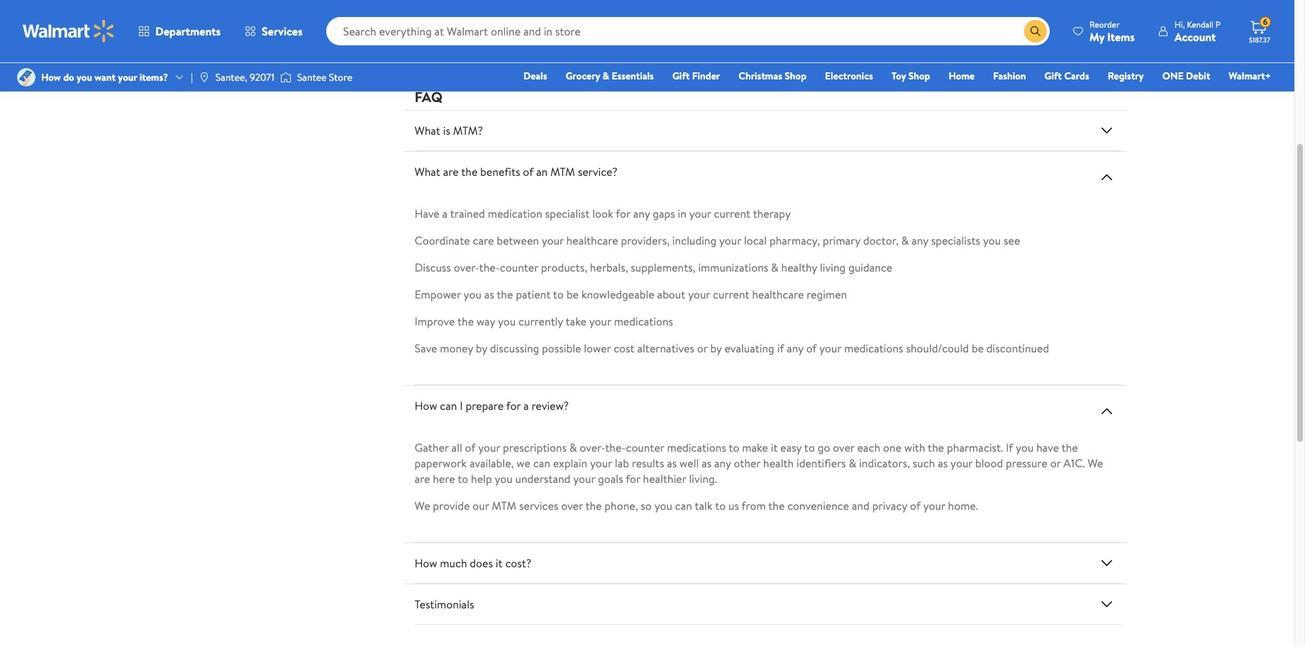 Task type: locate. For each thing, give the bounding box(es) containing it.
shop for christmas shop
[[785, 69, 807, 83]]

& right doctor,
[[902, 233, 910, 249]]

to left help
[[458, 472, 469, 487]]

save
[[415, 341, 438, 357]]

0 horizontal spatial are
[[415, 472, 430, 487]]

1 vertical spatial the-
[[606, 440, 626, 456]]

how can i prepare for a review?
[[415, 398, 569, 414]]

your left local on the right of the page
[[720, 233, 742, 249]]

1 vertical spatial we
[[415, 498, 431, 514]]

1 horizontal spatial counter
[[626, 440, 665, 456]]

1 vertical spatial are
[[415, 472, 430, 487]]

easy
[[781, 440, 802, 456]]

for right look
[[616, 206, 631, 222]]

mtm right 'an' on the top left
[[551, 164, 576, 180]]

santee store
[[297, 70, 353, 84]]

departments
[[155, 23, 221, 39]]

0 vertical spatial over
[[833, 440, 855, 456]]

0 horizontal spatial gift
[[673, 69, 690, 83]]

1 horizontal spatial shop
[[909, 69, 931, 83]]

do
[[63, 70, 74, 84]]

6
[[1264, 16, 1269, 28]]

you up way
[[464, 287, 482, 303]]

well
[[680, 456, 699, 472]]

1 vertical spatial mtm
[[492, 498, 517, 514]]

0 vertical spatial or
[[698, 341, 708, 357]]

1 vertical spatial over-
[[580, 440, 606, 456]]

we right a1c.
[[1088, 456, 1104, 472]]

over- left lab
[[580, 440, 606, 456]]

 image right 92071
[[280, 70, 292, 84]]

deals
[[524, 69, 548, 83]]

services inside popup button
[[262, 23, 303, 39]]

currently
[[519, 314, 564, 330]]

counter down between
[[500, 260, 539, 276]]

for
[[616, 206, 631, 222], [507, 398, 521, 414], [626, 472, 641, 487]]

the- inside "gather all of your prescriptions & over-the-counter medications to make it easy to go over each one with the pharmacist. if you have the paperwork available, we can explain your lab results as well as any other health identifiers & indicators, such as your blood pressure or a1c. we are here to help you understand your goals for healthier living."
[[606, 440, 626, 456]]

1 horizontal spatial over
[[833, 440, 855, 456]]

herbals,
[[590, 260, 629, 276]]

0 vertical spatial can
[[440, 398, 457, 414]]

to
[[553, 287, 564, 303], [729, 440, 740, 456], [805, 440, 815, 456], [458, 472, 469, 487], [716, 498, 726, 514]]

as up way
[[485, 287, 494, 303]]

electronics
[[826, 69, 874, 83]]

1 horizontal spatial  image
[[199, 72, 210, 83]]

our
[[473, 498, 489, 514]]

1 horizontal spatial it
[[771, 440, 778, 456]]

we
[[1088, 456, 1104, 472], [415, 498, 431, 514]]

0 horizontal spatial by
[[476, 341, 488, 357]]

1 horizontal spatial we
[[1088, 456, 1104, 472]]

to right "patient"
[[553, 287, 564, 303]]

the left way
[[458, 314, 474, 330]]

counter up healthier at bottom
[[626, 440, 665, 456]]

2 shop from the left
[[909, 69, 931, 83]]

1 vertical spatial for
[[507, 398, 521, 414]]

& inside grocery & essentials link
[[603, 69, 610, 83]]

can
[[440, 398, 457, 414], [533, 456, 551, 472], [675, 498, 693, 514]]

your right take
[[590, 314, 612, 330]]

1 vertical spatial counter
[[626, 440, 665, 456]]

medications down 'empower you as the patient to be knowledgeable about your current healthcare regimen'
[[614, 314, 674, 330]]

how can i prepare for a review? image
[[1099, 403, 1116, 420]]

how much does it cost?
[[415, 556, 532, 572]]

gift left the finder
[[673, 69, 690, 83]]

as right well
[[702, 456, 712, 472]]

1 gift from the left
[[673, 69, 690, 83]]

counter
[[500, 260, 539, 276], [626, 440, 665, 456]]

 image left do at the top left of page
[[17, 68, 35, 87]]

here
[[433, 472, 455, 487]]

1 horizontal spatial the-
[[606, 440, 626, 456]]

doctor,
[[864, 233, 899, 249]]

the- up goals
[[606, 440, 626, 456]]

can right we
[[533, 456, 551, 472]]

look
[[593, 206, 614, 222]]

any left specialists
[[912, 233, 929, 249]]

shop right christmas on the top of page
[[785, 69, 807, 83]]

medications
[[614, 314, 674, 330], [845, 341, 904, 357], [667, 440, 727, 456]]

living
[[820, 260, 846, 276]]

we left 'provide'
[[415, 498, 431, 514]]

with
[[905, 440, 926, 456]]

it
[[771, 440, 778, 456], [496, 556, 503, 572]]

your left home. at the right of page
[[924, 498, 946, 514]]

empower
[[415, 287, 461, 303]]

are down what is mtm?
[[443, 164, 459, 180]]

possible
[[542, 341, 582, 357]]

by left evaluating
[[711, 341, 722, 357]]

your up help
[[479, 440, 501, 456]]

a left review?
[[524, 398, 529, 414]]

2 vertical spatial can
[[675, 498, 693, 514]]

living.
[[689, 472, 718, 487]]

& right prescriptions
[[570, 440, 577, 456]]

if
[[1007, 440, 1014, 456]]

2 vertical spatial for
[[626, 472, 641, 487]]

other
[[734, 456, 761, 472]]

current up the coordinate care between your healthcare providers, including your local pharmacy, primary doctor, & any specialists you see
[[714, 206, 751, 222]]

medication
[[488, 206, 543, 222]]

alternatives
[[638, 341, 695, 357]]

can left i
[[440, 398, 457, 414]]

the left "patient"
[[497, 287, 513, 303]]

for right goals
[[626, 472, 641, 487]]

as right such
[[938, 456, 948, 472]]

or left a1c.
[[1051, 456, 1061, 472]]

much
[[440, 556, 467, 572]]

over right "go"
[[833, 440, 855, 456]]

0 vertical spatial over-
[[454, 260, 480, 276]]

it left easy on the bottom right of page
[[771, 440, 778, 456]]

any right if
[[787, 341, 804, 357]]

1 vertical spatial medications
[[845, 341, 904, 357]]

gift
[[673, 69, 690, 83], [1045, 69, 1063, 83]]

identifiers
[[797, 456, 847, 472]]

0 vertical spatial how
[[41, 70, 61, 84]]

by
[[476, 341, 488, 357], [711, 341, 722, 357]]

way
[[477, 314, 496, 330]]

0 horizontal spatial it
[[496, 556, 503, 572]]

0 horizontal spatial mtm
[[492, 498, 517, 514]]

a right have on the left of the page
[[443, 206, 448, 222]]

christmas shop link
[[733, 68, 813, 84]]

the
[[461, 164, 478, 180], [497, 287, 513, 303], [458, 314, 474, 330], [928, 440, 945, 456], [1062, 440, 1079, 456], [586, 498, 602, 514], [769, 498, 785, 514]]

0 vertical spatial we
[[1088, 456, 1104, 472]]

gather
[[415, 440, 449, 456]]

the- down care
[[480, 260, 500, 276]]

over- down care
[[454, 260, 480, 276]]

gaps
[[653, 206, 675, 222]]

0 vertical spatial mtm
[[551, 164, 576, 180]]

1 vertical spatial or
[[1051, 456, 1061, 472]]

2 gift from the left
[[1045, 69, 1063, 83]]

it right does
[[496, 556, 503, 572]]

i
[[460, 398, 463, 414]]

mtm right our
[[492, 498, 517, 514]]

discontinued
[[987, 341, 1050, 357]]

0 vertical spatial the-
[[480, 260, 500, 276]]

1 horizontal spatial can
[[533, 456, 551, 472]]

gift cards link
[[1039, 68, 1096, 84]]

0 horizontal spatial healthcare
[[567, 233, 619, 249]]

the right the with
[[928, 440, 945, 456]]

how for how can i prepare for a review?
[[415, 398, 438, 414]]

0 horizontal spatial we
[[415, 498, 431, 514]]

gift cards
[[1045, 69, 1090, 83]]

help
[[471, 472, 492, 487]]

your right 'about'
[[689, 287, 711, 303]]

0 horizontal spatial shop
[[785, 69, 807, 83]]

what
[[415, 123, 441, 139], [415, 164, 441, 180]]

toy
[[892, 69, 907, 83]]

what left is in the left of the page
[[415, 123, 441, 139]]

0 vertical spatial healthcare
[[567, 233, 619, 249]]

Search search field
[[326, 17, 1051, 45]]

lower
[[584, 341, 611, 357]]

or inside "gather all of your prescriptions & over-the-counter medications to make it easy to go over each one with the pharmacist. if you have the paperwork available, we can explain your lab results as well as any other health identifiers & indicators, such as your blood pressure or a1c. we are here to help you understand your goals for healthier living."
[[1051, 456, 1061, 472]]

what for what are the benefits of an mtm service?
[[415, 164, 441, 180]]

you right the if on the bottom of the page
[[1016, 440, 1034, 456]]

1 vertical spatial a
[[524, 398, 529, 414]]

1 what from the top
[[415, 123, 441, 139]]

medications left the should/could
[[845, 341, 904, 357]]

to left us
[[716, 498, 726, 514]]

 image
[[17, 68, 35, 87], [280, 70, 292, 84], [199, 72, 210, 83]]

1 horizontal spatial mtm
[[551, 164, 576, 180]]

regimen
[[807, 287, 848, 303]]

so
[[641, 498, 652, 514]]

0 horizontal spatial  image
[[17, 68, 35, 87]]

or right alternatives
[[698, 341, 708, 357]]

lab
[[615, 456, 630, 472]]

it inside "gather all of your prescriptions & over-the-counter medications to make it easy to go over each one with the pharmacist. if you have the paperwork available, we can explain your lab results as well as any other health identifiers & indicators, such as your blood pressure or a1c. we are here to help you understand your goals for healthier living."
[[771, 440, 778, 456]]

healthcare down the healthy
[[753, 287, 804, 303]]

what for what is mtm?
[[415, 123, 441, 139]]

walmart+ link
[[1223, 68, 1278, 84]]

1 horizontal spatial over-
[[580, 440, 606, 456]]

shop
[[785, 69, 807, 83], [909, 69, 931, 83]]

gift inside gift finder "link"
[[673, 69, 690, 83]]

are
[[443, 164, 459, 180], [415, 472, 430, 487]]

how left much
[[415, 556, 438, 572]]

be
[[567, 287, 579, 303], [972, 341, 984, 357]]

to left "go"
[[805, 440, 815, 456]]

healthcare down have a trained medication specialist look for any gaps in your current therapy
[[567, 233, 619, 249]]

by right money
[[476, 341, 488, 357]]

1 vertical spatial how
[[415, 398, 438, 414]]

how do you want your items?
[[41, 70, 168, 84]]

items?
[[140, 70, 168, 84]]

1 horizontal spatial be
[[972, 341, 984, 357]]

2 what from the top
[[415, 164, 441, 180]]

as
[[485, 287, 494, 303], [667, 456, 677, 472], [702, 456, 712, 472], [938, 456, 948, 472]]

1 vertical spatial can
[[533, 456, 551, 472]]

of right if
[[807, 341, 817, 357]]

1 horizontal spatial are
[[443, 164, 459, 180]]

what up have on the left of the page
[[415, 164, 441, 180]]

gift inside gift cards link
[[1045, 69, 1063, 83]]

healthy
[[782, 260, 818, 276]]

review?
[[532, 398, 569, 414]]

medications inside "gather all of your prescriptions & over-the-counter medications to make it easy to go over each one with the pharmacist. if you have the paperwork available, we can explain your lab results as well as any other health identifiers & indicators, such as your blood pressure or a1c. we are here to help you understand your goals for healthier living."
[[667, 440, 727, 456]]

0 vertical spatial what
[[415, 123, 441, 139]]

we
[[517, 456, 531, 472]]

medications up the living.
[[667, 440, 727, 456]]

you right so
[[655, 498, 673, 514]]

what is mtm? image
[[1099, 122, 1116, 139]]

between
[[497, 233, 539, 249]]

& right "grocery" at the top of page
[[603, 69, 610, 83]]

2 vertical spatial medications
[[667, 440, 727, 456]]

any left 'other'
[[715, 456, 732, 472]]

 image right |
[[199, 72, 210, 83]]

reorder my items
[[1090, 18, 1136, 44]]

debit
[[1187, 69, 1211, 83]]

your up products,
[[542, 233, 564, 249]]

what are the benefits of an mtm service? image
[[1099, 169, 1116, 186]]

toy shop
[[892, 69, 931, 83]]

1 horizontal spatial healthcare
[[753, 287, 804, 303]]

how left do at the top left of page
[[41, 70, 61, 84]]

0 horizontal spatial or
[[698, 341, 708, 357]]

1 vertical spatial be
[[972, 341, 984, 357]]

empower you as the patient to be knowledgeable about your current healthcare regimen
[[415, 287, 848, 303]]

2 horizontal spatial  image
[[280, 70, 292, 84]]

of right all at the bottom of page
[[465, 440, 476, 456]]

1 horizontal spatial by
[[711, 341, 722, 357]]

0 vertical spatial medications
[[614, 314, 674, 330]]

0 vertical spatial be
[[567, 287, 579, 303]]

walmart image
[[23, 20, 115, 43]]

shop right the toy
[[909, 69, 931, 83]]

1 horizontal spatial or
[[1051, 456, 1061, 472]]

current down immunizations
[[713, 287, 750, 303]]

over right services
[[562, 498, 583, 514]]

be up take
[[567, 287, 579, 303]]

understand
[[516, 472, 571, 487]]

0 vertical spatial current
[[714, 206, 751, 222]]

of left 'an' on the top left
[[523, 164, 534, 180]]

1 shop from the left
[[785, 69, 807, 83]]

for inside "gather all of your prescriptions & over-the-counter medications to make it easy to go over each one with the pharmacist. if you have the paperwork available, we can explain your lab results as well as any other health identifiers & indicators, such as your blood pressure or a1c. we are here to help you understand your goals for healthier living."
[[626, 472, 641, 487]]

home.
[[949, 498, 979, 514]]

0 vertical spatial it
[[771, 440, 778, 456]]

are left here
[[415, 472, 430, 487]]

prescriptions
[[503, 440, 567, 456]]

what are the benefits of an mtm service?
[[415, 164, 618, 180]]

2 horizontal spatial can
[[675, 498, 693, 514]]

Walmart Site-Wide search field
[[326, 17, 1051, 45]]

 image for santee store
[[280, 70, 292, 84]]

therapy
[[754, 206, 791, 222]]

1 vertical spatial what
[[415, 164, 441, 180]]

how left i
[[415, 398, 438, 414]]

 image for how do you want your items?
[[17, 68, 35, 87]]

gift left cards
[[1045, 69, 1063, 83]]

0 horizontal spatial over
[[562, 498, 583, 514]]

2 vertical spatial how
[[415, 556, 438, 572]]

faq
[[415, 88, 443, 107]]

0 vertical spatial counter
[[500, 260, 539, 276]]

gift for gift cards
[[1045, 69, 1063, 83]]

christmas shop
[[739, 69, 807, 83]]

one debit
[[1163, 69, 1211, 83]]

for right prepare
[[507, 398, 521, 414]]

can left the talk
[[675, 498, 693, 514]]

over- inside "gather all of your prescriptions & over-the-counter medications to make it easy to go over each one with the pharmacist. if you have the paperwork available, we can explain your lab results as well as any other health identifiers & indicators, such as your blood pressure or a1c. we are here to help you understand your goals for healthier living."
[[580, 440, 606, 456]]

1 horizontal spatial gift
[[1045, 69, 1063, 83]]

be left discontinued
[[972, 341, 984, 357]]

0 horizontal spatial a
[[443, 206, 448, 222]]



Task type: vqa. For each thing, say whether or not it's contained in the screenshot.
santee store
yes



Task type: describe. For each thing, give the bounding box(es) containing it.
deals link
[[517, 68, 554, 84]]

any left gaps
[[634, 206, 650, 222]]

walmart insurance services image
[[176, 9, 205, 37]]

available,
[[470, 456, 514, 472]]

money
[[440, 341, 473, 357]]

& left the healthy
[[772, 260, 779, 276]]

the right have
[[1062, 440, 1079, 456]]

if
[[778, 341, 785, 357]]

are inside "gather all of your prescriptions & over-the-counter medications to make it easy to go over each one with the pharmacist. if you have the paperwork available, we can explain your lab results as well as any other health identifiers & indicators, such as your blood pressure or a1c. we are here to help you understand your goals for healthier living."
[[415, 472, 430, 487]]

finder
[[693, 69, 721, 83]]

have
[[415, 206, 440, 222]]

account
[[1175, 29, 1217, 44]]

gather all of your prescriptions & over-the-counter medications to make it easy to go over each one with the pharmacist. if you have the paperwork available, we can explain your lab results as well as any other health identifiers & indicators, such as your blood pressure or a1c. we are here to help you understand your goals for healthier living.
[[415, 440, 1104, 487]]

your left blood
[[951, 456, 973, 472]]

evaluating
[[725, 341, 775, 357]]

departments button
[[126, 14, 233, 48]]

make
[[743, 440, 769, 456]]

kendall
[[1188, 18, 1214, 30]]

knowledgeable
[[582, 287, 655, 303]]

testimonials image
[[1099, 596, 1116, 613]]

& left the each
[[849, 456, 857, 472]]

your right want
[[118, 70, 137, 84]]

of right privacy
[[911, 498, 921, 514]]

items
[[1108, 29, 1136, 44]]

improve the way you currently take your medications
[[415, 314, 674, 330]]

the right the 'from'
[[769, 498, 785, 514]]

your left lab
[[590, 456, 613, 472]]

of inside "gather all of your prescriptions & over-the-counter medications to make it easy to go over each one with the pharmacist. if you have the paperwork available, we can explain your lab results as well as any other health identifiers & indicators, such as your blood pressure or a1c. we are here to help you understand your goals for healthier living."
[[465, 440, 476, 456]]

local
[[744, 233, 767, 249]]

santee,
[[216, 70, 248, 84]]

cost?
[[506, 556, 532, 572]]

1 by from the left
[[476, 341, 488, 357]]

0 vertical spatial for
[[616, 206, 631, 222]]

home link
[[943, 68, 982, 84]]

providers,
[[621, 233, 670, 249]]

testimonials
[[415, 597, 474, 613]]

registry
[[1108, 69, 1145, 83]]

blood
[[976, 456, 1004, 472]]

electronics link
[[819, 68, 880, 84]]

any inside "gather all of your prescriptions & over-the-counter medications to make it easy to go over each one with the pharmacist. if you have the paperwork available, we can explain your lab results as well as any other health identifiers & indicators, such as your blood pressure or a1c. we are here to help you understand your goals for healthier living."
[[715, 456, 732, 472]]

shop for toy shop
[[909, 69, 931, 83]]

how for how do you want your items?
[[41, 70, 61, 84]]

and
[[852, 498, 870, 514]]

us
[[729, 498, 740, 514]]

privacy
[[873, 498, 908, 514]]

including
[[673, 233, 717, 249]]

0 horizontal spatial can
[[440, 398, 457, 414]]

1 horizontal spatial a
[[524, 398, 529, 414]]

 image for santee, 92071
[[199, 72, 210, 83]]

what is mtm?
[[415, 123, 483, 139]]

your right if
[[820, 341, 842, 357]]

the left phone,
[[586, 498, 602, 514]]

all
[[452, 440, 463, 456]]

reorder
[[1090, 18, 1120, 30]]

improve
[[415, 314, 455, 330]]

go
[[818, 440, 831, 456]]

your right in
[[690, 206, 712, 222]]

one
[[884, 440, 902, 456]]

0 vertical spatial a
[[443, 206, 448, 222]]

0 vertical spatial are
[[443, 164, 459, 180]]

indicators,
[[860, 456, 911, 472]]

you left see
[[984, 233, 1002, 249]]

1 vertical spatial over
[[562, 498, 583, 514]]

christmas
[[739, 69, 783, 83]]

benefits
[[481, 164, 521, 180]]

primary
[[823, 233, 861, 249]]

you right help
[[495, 472, 513, 487]]

mtm?
[[453, 123, 483, 139]]

service?
[[578, 164, 618, 180]]

explain
[[553, 456, 588, 472]]

grocery
[[566, 69, 601, 83]]

0 horizontal spatial be
[[567, 287, 579, 303]]

each
[[858, 440, 881, 456]]

0 horizontal spatial counter
[[500, 260, 539, 276]]

$187.37
[[1250, 35, 1271, 45]]

we provide our mtm services over the phone, so you can talk to us from the convenience and privacy of your home.
[[415, 498, 979, 514]]

discuss over-the-counter products, herbals, supplements, immunizations & healthy living guidance
[[415, 260, 893, 276]]

insurance services
[[216, 16, 296, 30]]

pharmacist.
[[948, 440, 1004, 456]]

hi, kendall p account
[[1175, 18, 1222, 44]]

can inside "gather all of your prescriptions & over-the-counter medications to make it easy to go over each one with the pharmacist. if you have the paperwork available, we can explain your lab results as well as any other health identifiers & indicators, such as your blood pressure or a1c. we are here to help you understand your goals for healthier living."
[[533, 456, 551, 472]]

coordinate
[[415, 233, 470, 249]]

the left benefits
[[461, 164, 478, 180]]

how for how much does it cost?
[[415, 556, 438, 572]]

supplements,
[[631, 260, 696, 276]]

a1c.
[[1064, 456, 1086, 472]]

discussing
[[490, 341, 540, 357]]

one debit link
[[1157, 68, 1218, 84]]

you right do at the top left of page
[[77, 70, 92, 84]]

1 vertical spatial healthcare
[[753, 287, 804, 303]]

goals
[[598, 472, 624, 487]]

services button
[[233, 14, 315, 48]]

paperwork
[[415, 456, 467, 472]]

your left goals
[[574, 472, 596, 487]]

fashion link
[[987, 68, 1033, 84]]

provide
[[433, 498, 470, 514]]

gift for gift finder
[[673, 69, 690, 83]]

from
[[742, 498, 766, 514]]

pharmacy,
[[770, 233, 821, 249]]

toy shop link
[[886, 68, 937, 84]]

one
[[1163, 69, 1184, 83]]

gift finder
[[673, 69, 721, 83]]

insurance
[[216, 16, 258, 30]]

we inside "gather all of your prescriptions & over-the-counter medications to make it easy to go over each one with the pharmacist. if you have the paperwork available, we can explain your lab results as well as any other health identifiers & indicators, such as your blood pressure or a1c. we are here to help you understand your goals for healthier living."
[[1088, 456, 1104, 472]]

home
[[949, 69, 975, 83]]

grocery & essentials link
[[560, 68, 661, 84]]

how much does it cost? image
[[1099, 555, 1116, 572]]

0 horizontal spatial the-
[[480, 260, 500, 276]]

to left make
[[729, 440, 740, 456]]

search icon image
[[1031, 26, 1042, 37]]

1 vertical spatial it
[[496, 556, 503, 572]]

0 horizontal spatial over-
[[454, 260, 480, 276]]

p
[[1216, 18, 1222, 30]]

counter inside "gather all of your prescriptions & over-the-counter medications to make it easy to go over each one with the pharmacist. if you have the paperwork available, we can explain your lab results as well as any other health identifiers & indicators, such as your blood pressure or a1c. we are here to help you understand your goals for healthier living."
[[626, 440, 665, 456]]

you right way
[[498, 314, 516, 330]]

guidance
[[849, 260, 893, 276]]

essentials
[[612, 69, 654, 83]]

2 by from the left
[[711, 341, 722, 357]]

is
[[443, 123, 451, 139]]

over inside "gather all of your prescriptions & over-the-counter medications to make it easy to go over each one with the pharmacist. if you have the paperwork available, we can explain your lab results as well as any other health identifiers & indicators, such as your blood pressure or a1c. we are here to help you understand your goals for healthier living."
[[833, 440, 855, 456]]

1 vertical spatial current
[[713, 287, 750, 303]]

such
[[913, 456, 936, 472]]

as left well
[[667, 456, 677, 472]]

should/could
[[907, 341, 970, 357]]

an
[[537, 164, 548, 180]]

walmart+
[[1230, 69, 1272, 83]]

about
[[658, 287, 686, 303]]



